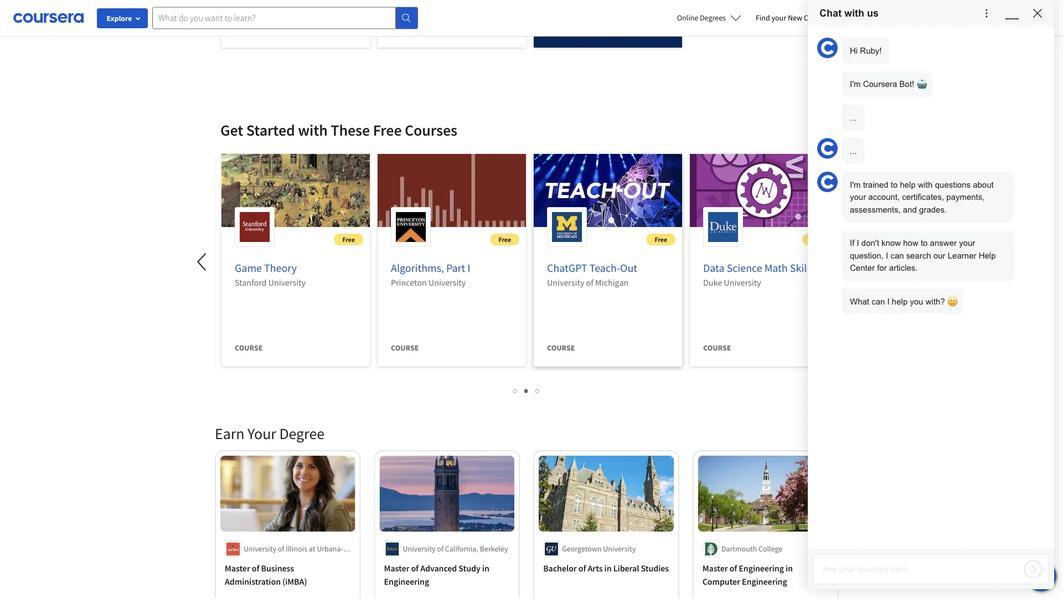 Task type: vqa. For each thing, say whether or not it's contained in the screenshot.


Task type: describe. For each thing, give the bounding box(es) containing it.
how
[[904, 239, 919, 248]]

certificates,
[[903, 193, 945, 202]]

new
[[788, 13, 803, 23]]

course for data
[[704, 343, 732, 353]]

urbana-
[[317, 544, 343, 554]]

message from virtual agent element for the middle chat with us image
[[843, 172, 1015, 314]]

find
[[756, 13, 771, 23]]

master of engineering in computer engineering
[[703, 563, 793, 587]]

help
[[979, 251, 996, 260]]

english button
[[831, 0, 898, 36]]

minimize window image
[[1006, 6, 1020, 20]]

get
[[221, 121, 243, 140]]

of for university of california, berkeley
[[437, 544, 444, 554]]

earn your degree collection element
[[208, 406, 846, 598]]

i'm trained to help with questions about your account, certificates, payments, assessments, and grades.
[[850, 180, 994, 214]]

free for chatgpt teach-out
[[655, 235, 668, 244]]

free for data science math skills
[[811, 235, 824, 244]]

engineering for in
[[384, 576, 429, 587]]

questions
[[936, 180, 971, 189]]

i inside 'algorithms, part i princeton university'
[[468, 261, 471, 275]]

show notifications image
[[914, 14, 927, 27]]

coursera
[[864, 80, 898, 89]]

with?
[[926, 297, 946, 306]]

explore button
[[97, 8, 148, 28]]

earn your degree
[[215, 424, 325, 444]]

3
[[536, 385, 540, 396]]

game
[[235, 261, 262, 275]]

search
[[907, 251, 932, 260]]

0 vertical spatial chat with us image
[[818, 138, 838, 159]]

studies
[[641, 563, 669, 574]]

i left you
[[888, 297, 890, 306]]

3 button
[[533, 384, 544, 397]]

university inside chatgpt teach-out university of michigan
[[547, 277, 585, 288]]

can inside if i don't know how to answer your question, i can search our learner help center for articles.
[[891, 251, 904, 260]]

bachelor of arts in liberal studies
[[544, 563, 669, 574]]

what
[[850, 297, 870, 306]]

science
[[727, 261, 763, 275]]

learner
[[948, 251, 977, 260]]

explore
[[107, 13, 132, 23]]

free for algorithms, part i
[[499, 235, 511, 244]]

university of illinois at urbana- champaign
[[244, 544, 343, 565]]

part
[[447, 261, 466, 275]]

career
[[804, 13, 826, 23]]

georgetown university
[[562, 544, 636, 554]]

online
[[677, 13, 699, 23]]

list inside get started with these free courses carousel 'element'
[[215, 384, 839, 397]]

course for game
[[235, 343, 263, 353]]

1 button
[[510, 384, 521, 397]]

college
[[759, 544, 783, 554]]

berkeley
[[480, 544, 508, 554]]

assessments,
[[850, 205, 901, 214]]

chat with us
[[820, 7, 879, 19]]

get started with these free courses carousel element
[[59, 87, 879, 406]]

don't
[[862, 239, 880, 248]]

in for bachelor of arts in liberal studies
[[605, 563, 612, 574]]

1 vertical spatial can
[[872, 297, 886, 306]]

skills
[[790, 261, 815, 275]]

with inside i'm trained to help with questions about your account, certificates, payments, assessments, and grades.
[[919, 180, 933, 189]]

ruby!
[[861, 46, 882, 55]]

if i don't know how to answer your question, i can search our learner help center for articles.
[[850, 239, 996, 273]]

get started with these free courses
[[221, 121, 458, 140]]

close image
[[1031, 6, 1045, 20]]

chat with us image
[[818, 38, 838, 58]]

0 vertical spatial with
[[845, 7, 865, 19]]

chatgpt teach-out link
[[547, 261, 638, 275]]

administration
[[225, 576, 281, 587]]

grades.
[[920, 205, 947, 214]]

about
[[974, 180, 994, 189]]

(imba)
[[283, 576, 307, 587]]

data
[[704, 261, 725, 275]]

princeton
[[391, 277, 427, 288]]

for
[[878, 263, 887, 273]]

of inside chatgpt teach-out university of michigan
[[586, 277, 594, 288]]

theory
[[264, 261, 297, 275]]

i down know
[[886, 251, 889, 260]]

help for i
[[892, 297, 908, 306]]

help image
[[980, 6, 994, 20]]

university of california, berkeley
[[403, 544, 508, 554]]

duke
[[704, 277, 723, 288]]

of for master of advanced study in engineering
[[411, 563, 419, 574]]

champaign
[[244, 555, 281, 565]]

your
[[248, 424, 276, 444]]

help for to
[[901, 180, 916, 189]]

2 ... from the top
[[850, 147, 857, 156]]

algorithms,
[[391, 261, 444, 275]]

trained
[[864, 180, 889, 189]]

university inside game theory stanford university
[[269, 277, 306, 288]]

free for game theory
[[343, 235, 355, 244]]

teach-
[[590, 261, 621, 275]]

algorithms, part i link
[[391, 261, 471, 275]]

question,
[[850, 251, 884, 260]]

university up liberal
[[604, 544, 636, 554]]

game theory stanford university
[[235, 261, 306, 288]]

know
[[882, 239, 901, 248]]

certificate
[[602, 24, 645, 34]]

master of business administration (imba)
[[225, 563, 307, 587]]

stanford
[[235, 277, 267, 288]]

master of engineering in computer engineering link
[[703, 562, 829, 588]]

bachelor
[[544, 563, 577, 574]]

university inside 'algorithms, part i princeton university'
[[429, 277, 466, 288]]

degrees
[[700, 13, 726, 23]]

1 course link from the left
[[222, 0, 370, 57]]

chat
[[820, 7, 842, 19]]



Task type: locate. For each thing, give the bounding box(es) containing it.
1 vertical spatial chat with us image
[[818, 172, 838, 192]]

None search field
[[152, 7, 418, 29]]

master left advanced
[[384, 563, 410, 574]]

2 horizontal spatial master
[[703, 563, 728, 574]]

1 vertical spatial ...
[[850, 147, 857, 156]]

1 horizontal spatial master
[[384, 563, 410, 574]]

0 vertical spatial i'm
[[850, 80, 861, 89]]

university inside university of illinois at urbana- champaign
[[244, 544, 276, 554]]

center
[[850, 263, 875, 273]]

with left these
[[298, 121, 328, 140]]

courses
[[405, 121, 458, 140]]

university down theory
[[269, 277, 306, 288]]

1 master from the left
[[225, 563, 250, 574]]

our
[[934, 251, 946, 260]]

hi ruby!
[[850, 46, 882, 55]]

find your new career
[[756, 13, 826, 23]]

1 horizontal spatial course link
[[378, 0, 526, 57]]

university up advanced
[[403, 544, 436, 554]]

of for university of illinois at urbana- champaign
[[278, 544, 284, 554]]

i'm for i'm coursera bot! 🤖
[[850, 80, 861, 89]]

of left advanced
[[411, 563, 419, 574]]

data science math skills duke university
[[704, 261, 815, 288]]

of inside university of illinois at urbana- champaign
[[278, 544, 284, 554]]

arts
[[588, 563, 603, 574]]

master up administration
[[225, 563, 250, 574]]

master inside master of business administration (imba)
[[225, 563, 250, 574]]

your for if
[[960, 239, 976, 248]]

your right the find
[[772, 13, 787, 23]]

michigan
[[596, 277, 629, 288]]

engineering for computer
[[742, 576, 788, 587]]

data science math skills link
[[704, 261, 815, 275]]

2 horizontal spatial in
[[786, 563, 793, 574]]

help
[[901, 180, 916, 189], [892, 297, 908, 306]]

1 ... from the top
[[850, 113, 857, 122]]

of inside master of business administration (imba)
[[252, 563, 260, 574]]

these
[[331, 121, 370, 140]]

game theory link
[[235, 261, 297, 275]]

your inside i'm trained to help with questions about your account, certificates, payments, assessments, and grades.
[[850, 193, 867, 202]]

master
[[225, 563, 250, 574], [384, 563, 410, 574], [703, 563, 728, 574]]

chatgpt teach-out university of michigan
[[547, 261, 638, 288]]

to right how
[[921, 239, 928, 248]]

0 vertical spatial ...
[[850, 113, 857, 122]]

of up administration
[[252, 563, 260, 574]]

master up the computer
[[703, 563, 728, 574]]

0 vertical spatial your
[[772, 13, 787, 23]]

university down the part
[[429, 277, 466, 288]]

of for master of engineering in computer engineering
[[730, 563, 738, 574]]

i'm left the coursera
[[850, 80, 861, 89]]

1 horizontal spatial your
[[850, 193, 867, 202]]

of inside master of advanced study in engineering
[[411, 563, 419, 574]]

of
[[586, 277, 594, 288], [278, 544, 284, 554], [437, 544, 444, 554], [252, 563, 260, 574], [411, 563, 419, 574], [579, 563, 586, 574], [730, 563, 738, 574]]

what can i help you with? 🙂
[[850, 297, 956, 306]]

professional
[[547, 24, 600, 34]]

and
[[904, 205, 917, 214]]

0 horizontal spatial to
[[891, 180, 898, 189]]

master for master of advanced study in engineering
[[384, 563, 410, 574]]

1 vertical spatial to
[[921, 239, 928, 248]]

engineering
[[739, 563, 784, 574], [384, 576, 429, 587], [742, 576, 788, 587]]

1 message from virtual agent element from the top
[[843, 38, 1015, 130]]

your up "learner"
[[960, 239, 976, 248]]

online degrees button
[[669, 6, 751, 30]]

help inside i'm trained to help with questions about your account, certificates, payments, assessments, and grades.
[[901, 180, 916, 189]]

can right the what
[[872, 297, 886, 306]]

course link
[[222, 0, 370, 57], [378, 0, 526, 57]]

engineering inside master of advanced study in engineering
[[384, 576, 429, 587]]

of left arts
[[579, 563, 586, 574]]

0 horizontal spatial your
[[772, 13, 787, 23]]

started
[[246, 121, 295, 140]]

message from virtual agent element
[[843, 38, 1015, 130], [843, 172, 1015, 314]]

articles.
[[890, 263, 918, 273]]

coursera image
[[13, 9, 84, 27]]

with left us
[[845, 7, 865, 19]]

next slide image
[[853, 249, 879, 275]]

professional certificate link
[[534, 0, 683, 57]]

2 vertical spatial with
[[919, 180, 933, 189]]

chatgpt
[[547, 261, 588, 275]]

0 horizontal spatial can
[[872, 297, 886, 306]]

advanced
[[421, 563, 457, 574]]

list containing 1
[[215, 384, 839, 397]]

2 vertical spatial chat with us image
[[1033, 567, 1050, 585]]

2 horizontal spatial with
[[919, 180, 933, 189]]

help left you
[[892, 297, 908, 306]]

find your new career link
[[751, 11, 831, 25]]

at
[[309, 544, 315, 554]]

1 vertical spatial message from virtual agent element
[[843, 172, 1015, 314]]

message from virtual agent element containing hi ruby!
[[843, 38, 1015, 130]]

university down chatgpt
[[547, 277, 585, 288]]

university down science
[[724, 277, 762, 288]]

your up assessments,
[[850, 193, 867, 202]]

out
[[621, 261, 638, 275]]

of inside 'master of engineering in computer engineering'
[[730, 563, 738, 574]]

master for master of business administration (imba)
[[225, 563, 250, 574]]

1 vertical spatial your
[[850, 193, 867, 202]]

bachelor of arts in liberal studies link
[[544, 562, 670, 575]]

2 message from virtual agent element from the top
[[843, 172, 1015, 314]]

1 horizontal spatial can
[[891, 251, 904, 260]]

your inside if i don't know how to answer your question, i can search our learner help center for articles.
[[960, 239, 976, 248]]

i'm inside i'm trained to help with questions about your account, certificates, payments, assessments, and grades.
[[850, 180, 861, 189]]

course
[[235, 24, 263, 34], [391, 24, 419, 34], [235, 343, 263, 353], [391, 343, 419, 353], [547, 343, 575, 353], [704, 343, 732, 353]]

of down chatgpt teach-out link
[[586, 277, 594, 288]]

Ask your question here text field
[[814, 560, 1018, 580]]

university
[[269, 277, 306, 288], [429, 277, 466, 288], [547, 277, 585, 288], [724, 277, 762, 288], [244, 544, 276, 554], [403, 544, 436, 554], [604, 544, 636, 554]]

message from virtual agent element containing i'm trained to help with questions about your account, certificates, payments, assessments, and grades.
[[843, 172, 1015, 314]]

of for master of business administration (imba)
[[252, 563, 260, 574]]

0 horizontal spatial course link
[[222, 0, 370, 57]]

2 horizontal spatial your
[[960, 239, 976, 248]]

master of advanced study in engineering link
[[384, 562, 510, 588]]

2
[[525, 385, 529, 396]]

2 vertical spatial your
[[960, 239, 976, 248]]

to inside if i don't know how to answer your question, i can search our learner help center for articles.
[[921, 239, 928, 248]]

account,
[[869, 193, 900, 202]]

liberal
[[614, 563, 640, 574]]

course for algorithms,
[[391, 343, 419, 353]]

i'm left trained
[[850, 180, 861, 189]]

if
[[850, 239, 855, 248]]

help up certificates, on the right top of the page
[[901, 180, 916, 189]]

with inside 'element'
[[298, 121, 328, 140]]

send image
[[1024, 560, 1043, 579]]

1 in from the left
[[482, 563, 490, 574]]

message from virtual agent element for chat with us icon
[[843, 38, 1015, 130]]

degree
[[279, 424, 325, 444]]

0 horizontal spatial with
[[298, 121, 328, 140]]

of for bachelor of arts in liberal studies
[[579, 563, 586, 574]]

in inside master of advanced study in engineering
[[482, 563, 490, 574]]

0 vertical spatial help
[[901, 180, 916, 189]]

3 master from the left
[[703, 563, 728, 574]]

earn
[[215, 424, 245, 444]]

california,
[[445, 544, 479, 554]]

to inside i'm trained to help with questions about your account, certificates, payments, assessments, and grades.
[[891, 180, 898, 189]]

i right if
[[857, 239, 860, 248]]

online degrees
[[677, 13, 726, 23]]

in for master of engineering in computer engineering
[[786, 563, 793, 574]]

2 i'm from the top
[[850, 180, 861, 189]]

0 vertical spatial message from virtual agent element
[[843, 38, 1015, 130]]

...
[[850, 113, 857, 122], [850, 147, 857, 156]]

university up champaign
[[244, 544, 276, 554]]

2 button
[[521, 384, 533, 397]]

study
[[459, 563, 481, 574]]

master for master of engineering in computer engineering
[[703, 563, 728, 574]]

1 horizontal spatial to
[[921, 239, 928, 248]]

i'm
[[850, 80, 861, 89], [850, 180, 861, 189]]

hi
[[850, 46, 858, 55]]

answer
[[931, 239, 957, 248]]

1 vertical spatial with
[[298, 121, 328, 140]]

log containing hi ruby!
[[808, 27, 1049, 320]]

log
[[808, 27, 1049, 320]]

0 vertical spatial can
[[891, 251, 904, 260]]

payments,
[[947, 193, 985, 202]]

university inside data science math skills duke university
[[724, 277, 762, 288]]

What do you want to learn? text field
[[152, 7, 396, 29]]

of left illinois
[[278, 544, 284, 554]]

i
[[857, 239, 860, 248], [886, 251, 889, 260], [468, 261, 471, 275], [888, 297, 890, 306]]

1 horizontal spatial with
[[845, 7, 865, 19]]

course for chatgpt
[[547, 343, 575, 353]]

your for i'm
[[850, 193, 867, 202]]

math
[[765, 261, 788, 275]]

to up account,
[[891, 180, 898, 189]]

dartmouth college
[[722, 544, 783, 554]]

3 in from the left
[[786, 563, 793, 574]]

list
[[215, 384, 839, 397]]

2 course link from the left
[[378, 0, 526, 57]]

in
[[482, 563, 490, 574], [605, 563, 612, 574], [786, 563, 793, 574]]

you
[[910, 297, 924, 306]]

can down know
[[891, 251, 904, 260]]

1
[[514, 385, 518, 396]]

your
[[772, 13, 787, 23], [850, 193, 867, 202], [960, 239, 976, 248]]

2 master from the left
[[384, 563, 410, 574]]

0 horizontal spatial master
[[225, 563, 250, 574]]

previous slide image
[[189, 249, 216, 275]]

i right the part
[[468, 261, 471, 275]]

0 horizontal spatial in
[[482, 563, 490, 574]]

master inside 'master of engineering in computer engineering'
[[703, 563, 728, 574]]

illinois
[[286, 544, 308, 554]]

1 i'm from the top
[[850, 80, 861, 89]]

1 horizontal spatial in
[[605, 563, 612, 574]]

chat with us image
[[818, 138, 838, 159], [818, 172, 838, 192], [1033, 567, 1050, 585]]

2 in from the left
[[605, 563, 612, 574]]

your inside find your new career link
[[772, 13, 787, 23]]

in inside 'master of engineering in computer engineering'
[[786, 563, 793, 574]]

with up certificates, on the right top of the page
[[919, 180, 933, 189]]

bot!
[[900, 80, 915, 89]]

🤖
[[917, 80, 925, 89]]

us
[[868, 7, 879, 19]]

1 vertical spatial i'm
[[850, 180, 861, 189]]

i'm for i'm trained to help with questions about your account, certificates, payments, assessments, and grades.
[[850, 180, 861, 189]]

1 vertical spatial help
[[892, 297, 908, 306]]

computer
[[703, 576, 741, 587]]

of up advanced
[[437, 544, 444, 554]]

0 vertical spatial to
[[891, 180, 898, 189]]

of up the computer
[[730, 563, 738, 574]]

master inside master of advanced study in engineering
[[384, 563, 410, 574]]



